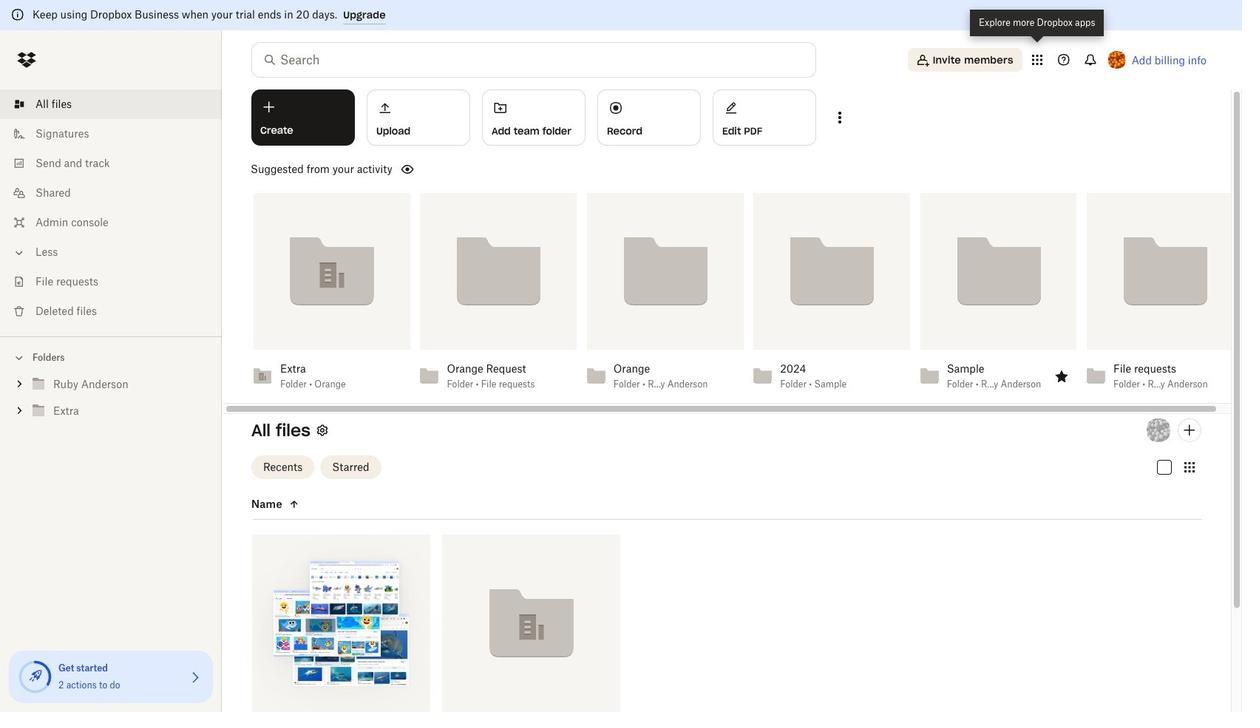 Task type: vqa. For each thing, say whether or not it's contained in the screenshot.
Folders in the button
no



Task type: locate. For each thing, give the bounding box(es) containing it.
group
[[0, 368, 222, 435]]

list
[[0, 81, 222, 336]]

list item
[[0, 89, 222, 119]]

team member folder, ruby anderson row
[[252, 534, 430, 712]]

alert
[[0, 0, 1242, 30]]

add team members image
[[1181, 421, 1199, 439]]



Task type: describe. For each thing, give the bounding box(es) containing it.
account menu image
[[1108, 51, 1126, 69]]

dropbox image
[[12, 45, 41, 75]]

less image
[[12, 245, 27, 260]]

ruby anderson image
[[1147, 418, 1170, 442]]

Search in folder "Dropbox" text field
[[280, 51, 785, 69]]

team shared folder, extra row
[[442, 534, 620, 712]]

folder settings image
[[313, 421, 331, 439]]



